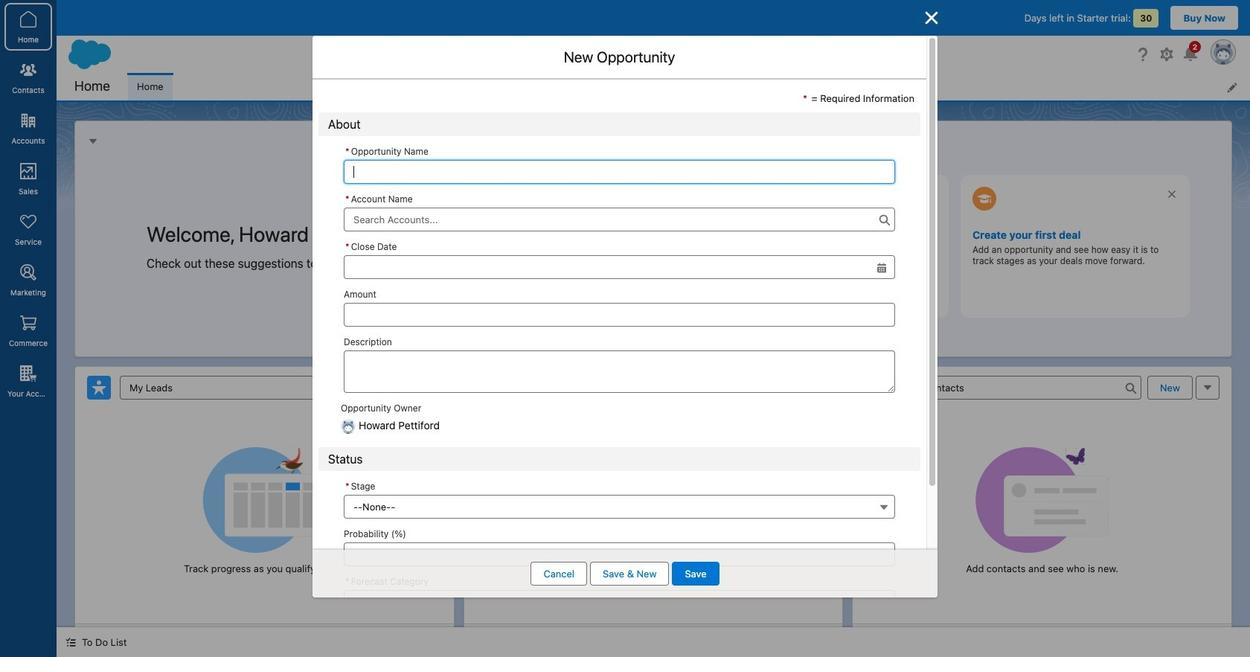 Task type: locate. For each thing, give the bounding box(es) containing it.
Stage - Current Selection: --None-- button
[[344, 495, 896, 519]]

None text field
[[344, 160, 896, 184], [344, 350, 896, 393], [344, 160, 896, 184], [344, 350, 896, 393]]

None text field
[[344, 255, 896, 279], [344, 303, 896, 326], [344, 543, 896, 567], [344, 255, 896, 279], [344, 303, 896, 326], [344, 543, 896, 567]]

group
[[344, 237, 896, 279]]

list
[[128, 73, 1251, 101]]

Search Accounts... text field
[[344, 207, 896, 231]]



Task type: describe. For each thing, give the bounding box(es) containing it.
text default image
[[66, 637, 76, 648]]

inverse image
[[923, 9, 941, 27]]



Task type: vqa. For each thing, say whether or not it's contained in the screenshot.
State/Province ELEMENT
no



